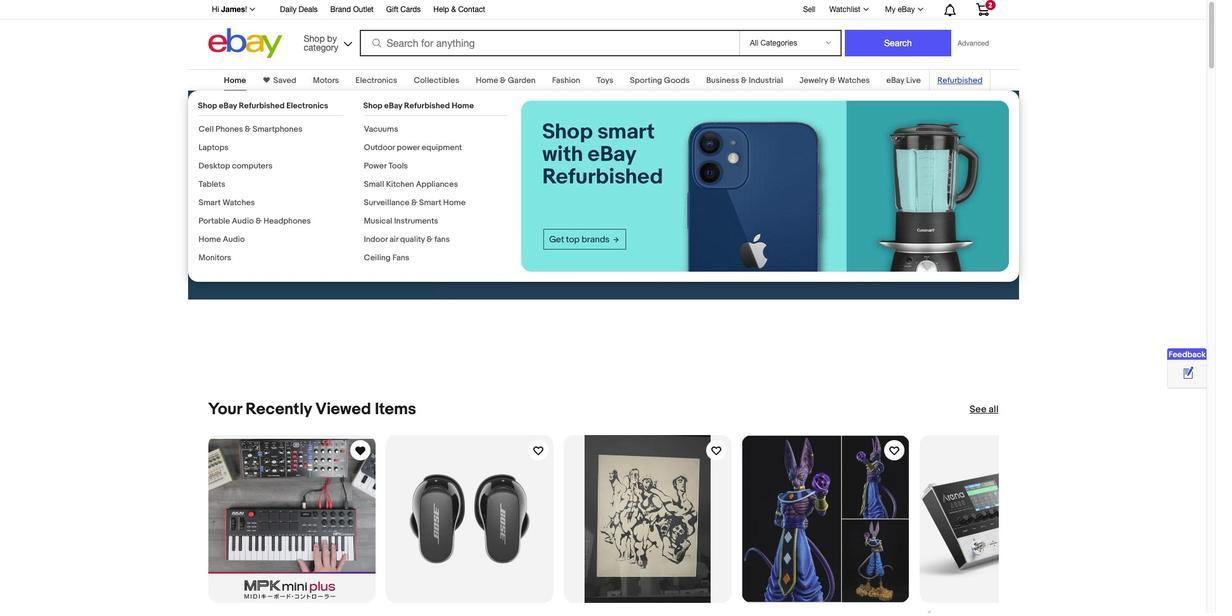 Task type: describe. For each thing, give the bounding box(es) containing it.
tools
[[389, 161, 408, 171]]

shop smart with ebay refurbished image
[[521, 101, 1009, 272]]

viewed
[[316, 400, 371, 420]]

see all
[[970, 404, 999, 416]]

daily deals
[[280, 5, 318, 14]]

jewelry & watches
[[800, 75, 870, 86]]

by
[[327, 33, 337, 43]]

your
[[235, 165, 258, 179]]

monitors link
[[199, 253, 231, 263]]

ceiling fans link
[[364, 253, 410, 263]]

watchlist
[[830, 5, 861, 14]]

surveillance & smart home
[[364, 198, 466, 208]]

watches inside 'shop ebay refurbished electronics' element
[[223, 198, 255, 208]]

brand
[[331, 5, 351, 14]]

refurbished for shop ebay refurbished electronics
[[239, 101, 285, 111]]

gift cards link
[[386, 3, 421, 17]]

!
[[245, 5, 247, 14]]

computers
[[232, 161, 273, 171]]

home audio link
[[199, 234, 245, 245]]

brand outlet
[[331, 5, 374, 14]]

smart inside 'shop ebay refurbished electronics' element
[[199, 198, 221, 208]]

ebay live
[[887, 75, 921, 86]]

indoor air quality & fans
[[364, 234, 450, 245]]

james
[[221, 4, 245, 14]]

home down appliances
[[443, 198, 466, 208]]

toys
[[597, 75, 614, 86]]

home for home audio
[[199, 234, 221, 245]]

musical instruments link
[[364, 216, 438, 226]]

gift cards
[[386, 5, 421, 14]]

now
[[248, 216, 268, 229]]

ebay left live
[[887, 75, 905, 86]]

fashion link
[[552, 75, 581, 86]]

ceiling
[[364, 253, 391, 263]]

year.
[[208, 179, 233, 193]]

ebay for shop ebay refurbished electronics
[[219, 101, 237, 111]]

instruments
[[394, 216, 438, 226]]

kitchen
[[386, 179, 414, 189]]

quality
[[400, 234, 425, 245]]

account navigation
[[205, 0, 999, 20]]

refurbished link
[[938, 75, 983, 86]]

shop for shop by category
[[304, 33, 325, 43]]

brand outlet link
[[331, 3, 374, 17]]

jewelry & watches link
[[800, 75, 870, 86]]

collectibles link
[[414, 75, 460, 86]]

cell phones & smartphones link
[[199, 124, 303, 134]]

audio for portable
[[232, 216, 254, 226]]

fans
[[393, 253, 410, 263]]

toys link
[[597, 75, 614, 86]]

daily
[[280, 5, 297, 14]]

tablets link
[[199, 179, 225, 189]]

home down collectibles
[[452, 101, 474, 111]]

electronics link
[[356, 75, 397, 86]]

business & industrial link
[[707, 75, 783, 86]]

live
[[907, 75, 921, 86]]

business
[[707, 75, 740, 86]]

shop by category button
[[298, 28, 355, 55]]

help & contact link
[[434, 3, 485, 17]]

sporting
[[630, 75, 663, 86]]

a
[[284, 165, 290, 179]]

outlet
[[353, 5, 374, 14]]

select
[[208, 130, 278, 160]]

refurbished for shop ebay refurbished home
[[404, 101, 450, 111]]

your recently viewed items link
[[208, 400, 416, 420]]

portable audio & headphones
[[199, 216, 311, 226]]

Search for anything text field
[[362, 31, 737, 55]]

fresh
[[292, 165, 319, 179]]

indoor air quality & fans link
[[364, 234, 450, 245]]

up to 10% off select wheels give your ride a fresh look for the new year.
[[208, 100, 404, 193]]

home for home
[[224, 75, 246, 86]]

0 vertical spatial watches
[[838, 75, 870, 86]]

home & garden link
[[476, 75, 536, 86]]

home for home & garden
[[476, 75, 498, 86]]

shop ebay refurbished electronics element
[[198, 101, 343, 271]]

2
[[989, 1, 993, 9]]

advanced link
[[952, 30, 996, 56]]

jewelry
[[800, 75, 828, 86]]

monitors
[[199, 253, 231, 263]]

see
[[970, 404, 987, 416]]

smart inside shop ebay refurbished home element
[[419, 198, 442, 208]]

recently
[[246, 400, 312, 420]]

shop ebay refurbished home
[[363, 101, 474, 111]]

cards
[[401, 5, 421, 14]]

your recently viewed items
[[208, 400, 416, 420]]

daily deals link
[[280, 3, 318, 17]]

& inside help & contact 'link'
[[452, 5, 456, 14]]

saved
[[273, 75, 297, 86]]



Task type: locate. For each thing, give the bounding box(es) containing it.
small
[[364, 179, 384, 189]]

None submit
[[845, 30, 952, 56]]

none submit inside shop by category banner
[[845, 30, 952, 56]]

shop for shop now
[[220, 216, 245, 229]]

feedback
[[1169, 350, 1206, 360]]

shop ebay refurbished electronics
[[198, 101, 329, 111]]

shop inside shop by category
[[304, 33, 325, 43]]

small kitchen appliances
[[364, 179, 458, 189]]

shop for shop ebay refurbished home
[[363, 101, 383, 111]]

shop up cell
[[198, 101, 217, 111]]

help & contact
[[434, 5, 485, 14]]

off
[[325, 100, 356, 130]]

contact
[[458, 5, 485, 14]]

ebay up phones
[[219, 101, 237, 111]]

0 vertical spatial audio
[[232, 216, 254, 226]]

shop ebay refurbished home element
[[363, 101, 509, 271]]

smartphones
[[253, 124, 303, 134]]

give
[[208, 165, 233, 179]]

shop now
[[220, 216, 270, 229]]

all
[[989, 404, 999, 416]]

1 horizontal spatial watches
[[838, 75, 870, 86]]

audio
[[232, 216, 254, 226], [223, 234, 245, 245]]

2 horizontal spatial refurbished
[[938, 75, 983, 86]]

0 horizontal spatial electronics
[[287, 101, 329, 111]]

up to 10% off select wheels link
[[208, 100, 419, 160]]

sell
[[803, 5, 816, 14]]

ceiling fans
[[364, 253, 410, 263]]

cell
[[199, 124, 214, 134]]

2 link
[[969, 0, 997, 18]]

up to 10% off select wheels main content
[[0, 61, 1207, 613]]

equipment
[[422, 143, 462, 153]]

air
[[390, 234, 399, 245]]

shop by category
[[304, 33, 339, 52]]

home up up
[[224, 75, 246, 86]]

help
[[434, 5, 449, 14]]

outdoor power equipment
[[364, 143, 462, 153]]

electronics
[[356, 75, 397, 86], [287, 101, 329, 111]]

vacuums link
[[364, 124, 398, 134]]

hi james !
[[212, 4, 247, 14]]

ebay for my ebay
[[898, 5, 915, 14]]

home
[[224, 75, 246, 86], [476, 75, 498, 86], [452, 101, 474, 111], [443, 198, 466, 208], [199, 234, 221, 245]]

laptops
[[199, 143, 229, 153]]

home left garden
[[476, 75, 498, 86]]

shop by category banner
[[205, 0, 999, 61]]

to
[[245, 100, 268, 130]]

home audio
[[199, 234, 245, 245]]

hi
[[212, 5, 219, 14]]

0 vertical spatial electronics
[[356, 75, 397, 86]]

fans
[[435, 234, 450, 245]]

watchlist link
[[823, 2, 875, 17]]

ebay inside account navigation
[[898, 5, 915, 14]]

refurbished inside shop ebay refurbished home element
[[404, 101, 450, 111]]

musical
[[364, 216, 393, 226]]

garden
[[508, 75, 536, 86]]

tablets
[[199, 179, 225, 189]]

1 smart from the left
[[199, 198, 221, 208]]

smart down appliances
[[419, 198, 442, 208]]

desktop
[[199, 161, 230, 171]]

power tools
[[364, 161, 408, 171]]

shop now link
[[208, 208, 299, 238]]

items
[[375, 400, 416, 420]]

smart
[[199, 198, 221, 208], [419, 198, 442, 208]]

ride
[[260, 165, 281, 179]]

deals
[[299, 5, 318, 14]]

watches up shop now
[[223, 198, 255, 208]]

the
[[363, 165, 380, 179]]

desktop computers link
[[199, 161, 273, 171]]

2 smart from the left
[[419, 198, 442, 208]]

headphones
[[264, 216, 311, 226]]

ebay
[[898, 5, 915, 14], [887, 75, 905, 86], [219, 101, 237, 111], [384, 101, 403, 111]]

desktop computers
[[199, 161, 273, 171]]

home down the portable
[[199, 234, 221, 245]]

phones
[[216, 124, 243, 134]]

1 horizontal spatial smart
[[419, 198, 442, 208]]

wheels
[[283, 130, 361, 160]]

fashion
[[552, 75, 581, 86]]

ebay up vacuums
[[384, 101, 403, 111]]

home inside 'shop ebay refurbished electronics' element
[[199, 234, 221, 245]]

power
[[397, 143, 420, 153]]

portable
[[199, 216, 230, 226]]

small kitchen appliances link
[[364, 179, 458, 189]]

1 vertical spatial audio
[[223, 234, 245, 245]]

look
[[321, 165, 344, 179]]

refurbished inside 'shop ebay refurbished electronics' element
[[239, 101, 285, 111]]

gift
[[386, 5, 399, 14]]

smart watches
[[199, 198, 255, 208]]

0 horizontal spatial refurbished
[[239, 101, 285, 111]]

&
[[452, 5, 456, 14], [500, 75, 506, 86], [741, 75, 747, 86], [830, 75, 836, 86], [245, 124, 251, 134], [412, 198, 418, 208], [256, 216, 262, 226], [427, 234, 433, 245]]

shop up vacuums link
[[363, 101, 383, 111]]

1 vertical spatial electronics
[[287, 101, 329, 111]]

1 horizontal spatial electronics
[[356, 75, 397, 86]]

new
[[383, 165, 404, 179]]

refurbished down advanced link
[[938, 75, 983, 86]]

electronics up vacuums link
[[356, 75, 397, 86]]

outdoor power equipment link
[[364, 143, 462, 153]]

watches right the jewelry
[[838, 75, 870, 86]]

indoor
[[364, 234, 388, 245]]

refurbished up cell phones & smartphones link in the top of the page
[[239, 101, 285, 111]]

shop left by
[[304, 33, 325, 43]]

home & garden
[[476, 75, 536, 86]]

my ebay
[[886, 5, 915, 14]]

0 horizontal spatial smart
[[199, 198, 221, 208]]

1 horizontal spatial refurbished
[[404, 101, 450, 111]]

smart down tablets
[[199, 198, 221, 208]]

1 vertical spatial watches
[[223, 198, 255, 208]]

sell link
[[798, 5, 822, 14]]

shop up home audio
[[220, 216, 245, 229]]

motors link
[[313, 75, 339, 86]]

electronics down motors link
[[287, 101, 329, 111]]

electronics inside 'shop ebay refurbished electronics' element
[[287, 101, 329, 111]]

refurbished down collectibles
[[404, 101, 450, 111]]

saved link
[[270, 75, 297, 86]]

my
[[886, 5, 896, 14]]

ebay right my
[[898, 5, 915, 14]]

audio for home
[[223, 234, 245, 245]]

motors
[[313, 75, 339, 86]]

appliances
[[416, 179, 458, 189]]

goods
[[664, 75, 690, 86]]

ebay for shop ebay refurbished home
[[384, 101, 403, 111]]

advanced
[[958, 39, 990, 47]]

0 horizontal spatial watches
[[223, 198, 255, 208]]

shop for shop ebay refurbished electronics
[[198, 101, 217, 111]]

sporting goods
[[630, 75, 690, 86]]



Task type: vqa. For each thing, say whether or not it's contained in the screenshot.
category
yes



